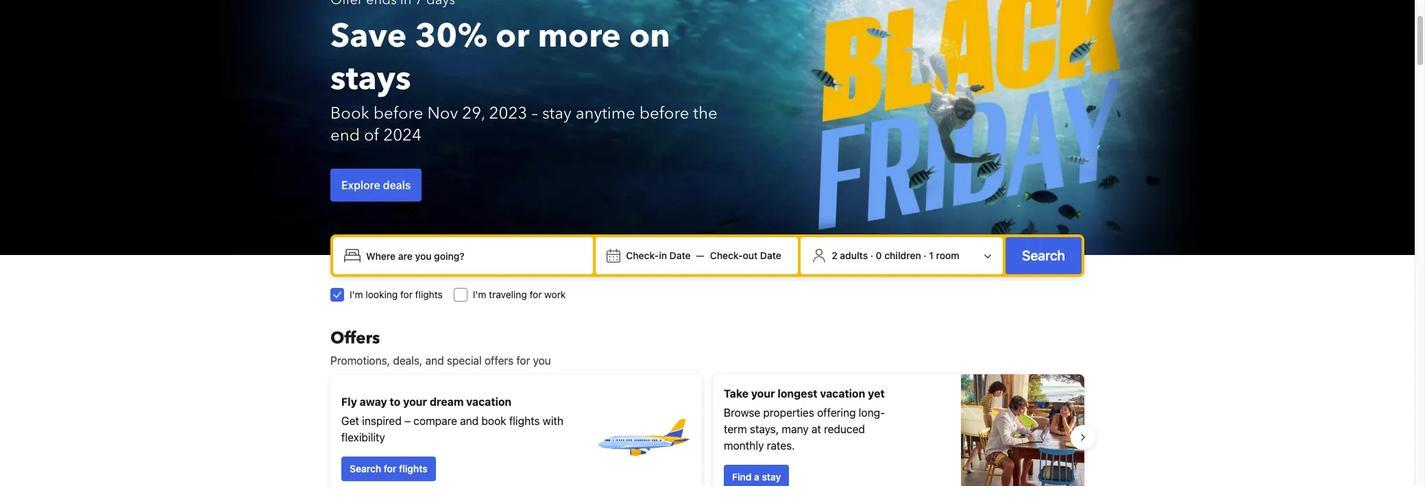Task type: vqa. For each thing, say whether or not it's contained in the screenshot.
REDUCED
yes



Task type: locate. For each thing, give the bounding box(es) containing it.
explore deals link
[[331, 169, 422, 202]]

flights down compare
[[399, 463, 428, 475]]

take your longest vacation yet browse properties offering long- term stays, many at reduced monthly rates.
[[724, 387, 885, 452]]

0 horizontal spatial ·
[[871, 250, 874, 261]]

flights inside fly away to your dream vacation get inspired – compare and book flights with flexibility
[[509, 415, 540, 427]]

0 vertical spatial and
[[426, 355, 444, 367]]

1 horizontal spatial check-
[[710, 250, 743, 261]]

1 horizontal spatial ·
[[924, 250, 927, 261]]

search button
[[1006, 237, 1082, 274]]

0 horizontal spatial date
[[670, 250, 691, 261]]

·
[[871, 250, 874, 261], [924, 250, 927, 261]]

vacation up offering
[[820, 387, 866, 400]]

0 vertical spatial –
[[532, 102, 538, 125]]

date right in
[[670, 250, 691, 261]]

flights right looking
[[415, 289, 443, 300]]

search inside button
[[1022, 248, 1066, 263]]

date right out
[[760, 250, 782, 261]]

vacation inside take your longest vacation yet browse properties offering long- term stays, many at reduced monthly rates.
[[820, 387, 866, 400]]

0 horizontal spatial vacation
[[466, 396, 512, 408]]

stay
[[542, 102, 572, 125], [762, 471, 781, 483]]

with
[[543, 415, 564, 427]]

book
[[331, 102, 370, 125]]

0 vertical spatial search
[[1022, 248, 1066, 263]]

1 horizontal spatial stay
[[762, 471, 781, 483]]

before down stays
[[374, 102, 423, 125]]

for left work
[[530, 289, 542, 300]]

your inside fly away to your dream vacation get inspired – compare and book flights with flexibility
[[403, 396, 427, 408]]

1 vertical spatial –
[[405, 415, 411, 427]]

· left 1
[[924, 250, 927, 261]]

book
[[482, 415, 506, 427]]

region
[[320, 369, 1096, 486]]

1 horizontal spatial before
[[640, 102, 689, 125]]

1 horizontal spatial and
[[460, 415, 479, 427]]

a
[[754, 471, 760, 483]]

1 vertical spatial flights
[[509, 415, 540, 427]]

0 horizontal spatial check-
[[626, 250, 659, 261]]

book before nov 29, 2023 – stay anytime before the end of 2024
[[331, 102, 718, 147]]

stay right 2023
[[542, 102, 572, 125]]

1 vertical spatial search
[[350, 463, 381, 475]]

30%
[[415, 14, 488, 59]]

for right looking
[[400, 289, 413, 300]]

– inside the book before nov 29, 2023 – stay anytime before the end of 2024
[[532, 102, 538, 125]]

1 vertical spatial and
[[460, 415, 479, 427]]

deals,
[[393, 355, 423, 367]]

2023
[[489, 102, 528, 125]]

deals
[[383, 179, 411, 191]]

out
[[743, 250, 758, 261]]

0 horizontal spatial search
[[350, 463, 381, 475]]

long-
[[859, 407, 885, 419]]

0 horizontal spatial before
[[374, 102, 423, 125]]

offers
[[331, 327, 380, 350]]

1
[[929, 250, 934, 261]]

search for flights link
[[341, 457, 436, 481]]

of
[[364, 124, 379, 147]]

your right the to
[[403, 396, 427, 408]]

your
[[751, 387, 775, 400], [403, 396, 427, 408]]

your right take
[[751, 387, 775, 400]]

i'm
[[473, 289, 486, 300]]

fly away to your dream vacation get inspired – compare and book flights with flexibility
[[341, 396, 564, 444]]

and inside offers promotions, deals, and special offers for you
[[426, 355, 444, 367]]

reduced
[[824, 423, 865, 435]]

1 · from the left
[[871, 250, 874, 261]]

2 before from the left
[[640, 102, 689, 125]]

for left you
[[517, 355, 530, 367]]

and
[[426, 355, 444, 367], [460, 415, 479, 427]]

longest
[[778, 387, 818, 400]]

1 horizontal spatial vacation
[[820, 387, 866, 400]]

rates.
[[767, 440, 795, 452]]

0 horizontal spatial your
[[403, 396, 427, 408]]

take
[[724, 387, 749, 400]]

offers promotions, deals, and special offers for you
[[331, 327, 551, 367]]

1 vertical spatial stay
[[762, 471, 781, 483]]

0
[[876, 250, 882, 261]]

–
[[532, 102, 538, 125], [405, 415, 411, 427]]

– inside fly away to your dream vacation get inspired – compare and book flights with flexibility
[[405, 415, 411, 427]]

1 horizontal spatial search
[[1022, 248, 1066, 263]]

date
[[670, 250, 691, 261], [760, 250, 782, 261]]

search
[[1022, 248, 1066, 263], [350, 463, 381, 475]]

0 vertical spatial stay
[[542, 102, 572, 125]]

—
[[696, 250, 705, 261]]

check- left the —
[[626, 250, 659, 261]]

check-in date — check-out date
[[626, 250, 782, 261]]

in
[[659, 250, 667, 261]]

1 horizontal spatial –
[[532, 102, 538, 125]]

– right the "inspired"
[[405, 415, 411, 427]]

2024
[[384, 124, 422, 147]]

· left 0
[[871, 250, 874, 261]]

children
[[885, 250, 921, 261]]

check- right the —
[[710, 250, 743, 261]]

vacation up book on the left bottom of the page
[[466, 396, 512, 408]]

Where are you going? field
[[361, 243, 588, 268]]

1 date from the left
[[670, 250, 691, 261]]

at
[[812, 423, 821, 435]]

i'm looking for flights
[[350, 289, 443, 300]]

monthly
[[724, 440, 764, 452]]

2 adults · 0 children · 1 room
[[832, 250, 960, 261]]

offering
[[817, 407, 856, 419]]

flights
[[415, 289, 443, 300], [509, 415, 540, 427], [399, 463, 428, 475]]

check-
[[626, 250, 659, 261], [710, 250, 743, 261]]

stay inside the book before nov 29, 2023 – stay anytime before the end of 2024
[[542, 102, 572, 125]]

0 horizontal spatial stay
[[542, 102, 572, 125]]

search for flights
[[350, 463, 428, 475]]

– right 2023
[[532, 102, 538, 125]]

29,
[[462, 102, 485, 125]]

promotions,
[[331, 355, 390, 367]]

you
[[533, 355, 551, 367]]

before
[[374, 102, 423, 125], [640, 102, 689, 125]]

for down flexibility at the bottom left of the page
[[384, 463, 397, 475]]

stay right a
[[762, 471, 781, 483]]

vacation
[[820, 387, 866, 400], [466, 396, 512, 408]]

and left book on the left bottom of the page
[[460, 415, 479, 427]]

and right deals, at bottom
[[426, 355, 444, 367]]

before left the
[[640, 102, 689, 125]]

0 horizontal spatial –
[[405, 415, 411, 427]]

0 horizontal spatial and
[[426, 355, 444, 367]]

1 horizontal spatial your
[[751, 387, 775, 400]]

more
[[538, 14, 621, 59]]

2 date from the left
[[760, 250, 782, 261]]

search for search for flights
[[350, 463, 381, 475]]

find
[[732, 471, 752, 483]]

1 horizontal spatial date
[[760, 250, 782, 261]]

flights left with
[[509, 415, 540, 427]]

for
[[400, 289, 413, 300], [530, 289, 542, 300], [517, 355, 530, 367], [384, 463, 397, 475]]

term
[[724, 423, 747, 435]]



Task type: describe. For each thing, give the bounding box(es) containing it.
to
[[390, 396, 401, 408]]

1 before from the left
[[374, 102, 423, 125]]

0 vertical spatial flights
[[415, 289, 443, 300]]

2 vertical spatial flights
[[399, 463, 428, 475]]

stay inside region
[[762, 471, 781, 483]]

inspired
[[362, 415, 402, 427]]

special
[[447, 355, 482, 367]]

fly away to your dream vacation image
[[595, 389, 691, 485]]

adults
[[840, 250, 868, 261]]

take your longest vacation yet image
[[961, 374, 1085, 486]]

stays,
[[750, 423, 779, 435]]

end
[[331, 124, 360, 147]]

room
[[936, 250, 960, 261]]

on
[[629, 14, 671, 59]]

save
[[331, 14, 407, 59]]

properties
[[764, 407, 815, 419]]

flexibility
[[341, 431, 385, 444]]

search for search
[[1022, 248, 1066, 263]]

your inside take your longest vacation yet browse properties offering long- term stays, many at reduced monthly rates.
[[751, 387, 775, 400]]

2 adults · 0 children · 1 room button
[[807, 243, 998, 269]]

save 30% or more on stays
[[331, 14, 671, 101]]

i'm
[[350, 289, 363, 300]]

nov
[[428, 102, 458, 125]]

explore deals
[[341, 179, 411, 191]]

region containing take your longest vacation yet
[[320, 369, 1096, 486]]

for inside offers promotions, deals, and special offers for you
[[517, 355, 530, 367]]

yet
[[868, 387, 885, 400]]

check-in date button
[[621, 243, 696, 268]]

for inside search for flights link
[[384, 463, 397, 475]]

1 check- from the left
[[626, 250, 659, 261]]

check-out date button
[[705, 243, 787, 268]]

anytime
[[576, 102, 635, 125]]

2 check- from the left
[[710, 250, 743, 261]]

find a stay link
[[724, 465, 789, 486]]

browse
[[724, 407, 761, 419]]

fly
[[341, 396, 357, 408]]

find a stay
[[732, 471, 781, 483]]

2
[[832, 250, 838, 261]]

stays
[[331, 56, 411, 101]]

many
[[782, 423, 809, 435]]

offers
[[485, 355, 514, 367]]

or
[[496, 14, 530, 59]]

2 · from the left
[[924, 250, 927, 261]]

work
[[545, 289, 566, 300]]

the
[[694, 102, 718, 125]]

get
[[341, 415, 359, 427]]

away
[[360, 396, 387, 408]]

vacation inside fly away to your dream vacation get inspired – compare and book flights with flexibility
[[466, 396, 512, 408]]

looking
[[366, 289, 398, 300]]

compare
[[414, 415, 457, 427]]

explore
[[341, 179, 380, 191]]

traveling
[[489, 289, 527, 300]]

i'm traveling for work
[[473, 289, 566, 300]]

and inside fly away to your dream vacation get inspired – compare and book flights with flexibility
[[460, 415, 479, 427]]

dream
[[430, 396, 464, 408]]



